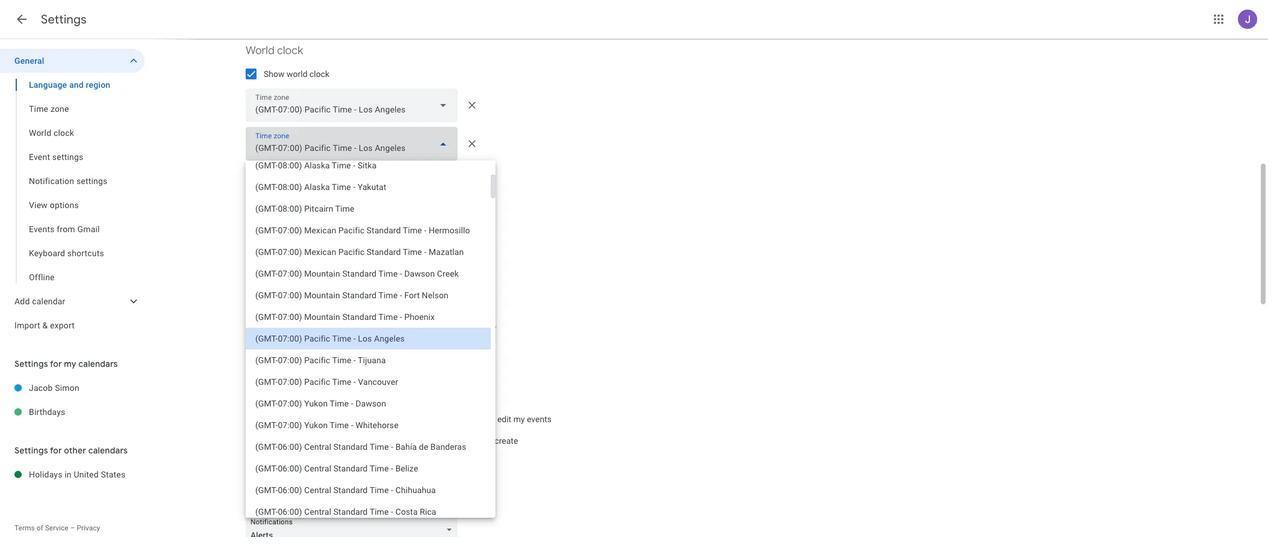 Task type: vqa. For each thing, say whether or not it's contained in the screenshot.
"Event"
yes



Task type: locate. For each thing, give the bounding box(es) containing it.
birthdays link
[[29, 401, 145, 425]]

1 horizontal spatial zone
[[284, 175, 304, 186]]

let others see all invitations if they have permission to view or edit my events
[[264, 415, 552, 425]]

to left view
[[459, 415, 467, 425]]

world clock down time zone
[[29, 128, 74, 138]]

notification down automatically
[[246, 492, 303, 506]]

0 vertical spatial notification
[[29, 176, 74, 186]]

my
[[64, 359, 76, 370], [514, 415, 525, 425]]

my right edit
[[514, 415, 525, 425]]

terms
[[14, 525, 35, 533]]

1 vertical spatial zone
[[284, 175, 304, 186]]

import & export
[[14, 321, 75, 331]]

and
[[69, 80, 84, 90], [376, 324, 388, 332]]

language
[[29, 80, 67, 90]]

1 vertical spatial and
[[376, 324, 388, 332]]

end 30 minute meetings 5 minutes early and longer meetings 10 minutes early
[[246, 324, 497, 332]]

events left the i
[[464, 437, 488, 446]]

1 early from the left
[[359, 324, 374, 332]]

add left time
[[246, 175, 262, 186]]

add inside tree
[[14, 297, 30, 307]]

add inside button
[[246, 175, 262, 186]]

all
[[319, 415, 328, 425]]

settings right go back icon
[[41, 12, 87, 27]]

for left other
[[50, 446, 62, 457]]

1 vertical spatial world clock
[[29, 128, 74, 138]]

1 horizontal spatial early
[[481, 324, 497, 332]]

0 vertical spatial my
[[64, 359, 76, 370]]

birthdays
[[29, 408, 65, 417]]

1 horizontal spatial add
[[246, 175, 262, 186]]

speedy meetings
[[264, 299, 328, 309]]

holidays in united states link
[[29, 463, 145, 487]]

birthdays tree item
[[0, 401, 145, 425]]

(gmt minus 08:00)alaska time - sitka option
[[246, 155, 491, 176]]

import
[[14, 321, 40, 331]]

0 horizontal spatial minutes
[[331, 324, 357, 332]]

0 horizontal spatial event
[[29, 152, 50, 162]]

0 horizontal spatial world
[[29, 128, 51, 138]]

notification settings up options
[[29, 176, 107, 186]]

and left "longer"
[[376, 324, 388, 332]]

clock right world
[[310, 69, 330, 79]]

0 vertical spatial to
[[459, 415, 467, 425]]

other
[[64, 446, 86, 457]]

(gmt minus 07:00)mountain standard time - fort nelson option
[[246, 285, 491, 307]]

5
[[325, 324, 329, 332]]

1 horizontal spatial clock
[[277, 44, 303, 58]]

0 vertical spatial notification settings
[[29, 176, 107, 186]]

for up jacob simon
[[50, 359, 62, 370]]

holidays in united states tree item
[[0, 463, 145, 487]]

add
[[246, 175, 262, 186], [14, 297, 30, 307]]

show world clock
[[264, 69, 330, 79]]

clock
[[277, 44, 303, 58], [310, 69, 330, 79], [54, 128, 74, 138]]

settings
[[52, 152, 83, 162], [76, 176, 107, 186], [275, 236, 314, 249], [305, 492, 344, 506]]

export
[[50, 321, 75, 331]]

united
[[74, 470, 99, 480]]

service
[[45, 525, 68, 533]]

1 vertical spatial event
[[246, 236, 273, 249]]

1 horizontal spatial and
[[376, 324, 388, 332]]

(gmt minus 06:00)central standard time - costa rica option
[[246, 502, 491, 523]]

(gmt minus 07:00)yukon time - whitehorse option
[[246, 415, 491, 437]]

calendars up jacob simon tree item
[[78, 359, 118, 370]]

1 vertical spatial clock
[[310, 69, 330, 79]]

early
[[359, 324, 374, 332], [481, 324, 497, 332]]

add for add time zone
[[246, 175, 262, 186]]

1 horizontal spatial event
[[246, 236, 273, 249]]

to right conferences
[[454, 437, 461, 446]]

clock down time zone
[[54, 128, 74, 138]]

(gmt minus 07:00)mountain standard time - phoenix option
[[246, 307, 491, 328]]

time zone
[[29, 104, 69, 114]]

2 vertical spatial settings
[[14, 446, 48, 457]]

if
[[371, 415, 376, 425]]

notification inside group
[[29, 176, 74, 186]]

add up import
[[14, 297, 30, 307]]

conferences
[[406, 437, 452, 446]]

settings for settings for my calendars
[[14, 359, 48, 370]]

None field
[[246, 89, 458, 122], [246, 127, 458, 161], [246, 515, 463, 538], [246, 89, 458, 122], [246, 127, 458, 161], [246, 515, 463, 538]]

2 vertical spatial clock
[[54, 128, 74, 138]]

meetings
[[293, 299, 328, 309], [294, 324, 324, 332], [412, 324, 442, 332]]

1 horizontal spatial notification settings
[[246, 492, 344, 506]]

notification up view options
[[29, 176, 74, 186]]

1 vertical spatial notification settings
[[246, 492, 344, 506]]

0 vertical spatial clock
[[277, 44, 303, 58]]

and left region in the left of the page
[[69, 80, 84, 90]]

1 vertical spatial add
[[14, 297, 30, 307]]

1 horizontal spatial event settings
[[246, 236, 314, 249]]

world
[[246, 44, 275, 58], [29, 128, 51, 138]]

settings heading
[[41, 12, 87, 27]]

events right edit
[[527, 415, 552, 425]]

2 horizontal spatial clock
[[310, 69, 330, 79]]

settings for my calendars tree
[[0, 376, 145, 425]]

for
[[50, 359, 62, 370], [50, 446, 62, 457]]

0 horizontal spatial world clock
[[29, 128, 74, 138]]

others
[[278, 415, 302, 425]]

(gmt minus 07:00)pacific time - vancouver option
[[246, 372, 491, 393]]

0 vertical spatial world
[[246, 44, 275, 58]]

tree containing general
[[0, 49, 145, 338]]

minutes right 5
[[331, 324, 357, 332]]

world up show
[[246, 44, 275, 58]]

go back image
[[14, 12, 29, 27]]

invitations
[[330, 415, 369, 425]]

world clock up show
[[246, 44, 303, 58]]

1 vertical spatial calendars
[[88, 446, 128, 457]]

notification
[[29, 176, 74, 186], [246, 492, 303, 506]]

0 vertical spatial and
[[69, 80, 84, 90]]

meetings left '10'
[[412, 324, 442, 332]]

add
[[317, 437, 331, 446]]

add calendar
[[14, 297, 65, 307]]

zone
[[51, 104, 69, 114], [284, 175, 304, 186]]

event
[[29, 152, 50, 162], [246, 236, 273, 249]]

0 vertical spatial event
[[29, 152, 50, 162]]

show
[[264, 69, 285, 79]]

end
[[246, 324, 258, 332]]

to
[[459, 415, 467, 425], [454, 437, 461, 446]]

clock up the "show world clock"
[[277, 44, 303, 58]]

0 horizontal spatial notification
[[29, 176, 74, 186]]

0 vertical spatial for
[[50, 359, 62, 370]]

1 horizontal spatial world clock
[[246, 44, 303, 58]]

world clock
[[246, 44, 303, 58], [29, 128, 74, 138]]

0 horizontal spatial and
[[69, 80, 84, 90]]

0 horizontal spatial early
[[359, 324, 374, 332]]

1 vertical spatial my
[[514, 415, 525, 425]]

0 vertical spatial events
[[527, 415, 552, 425]]

calendars up states on the left bottom of page
[[88, 446, 128, 457]]

for for my
[[50, 359, 62, 370]]

0 vertical spatial add
[[246, 175, 262, 186]]

1 vertical spatial for
[[50, 446, 62, 457]]

group
[[0, 73, 145, 290]]

2 for from the top
[[50, 446, 62, 457]]

0 vertical spatial settings
[[41, 12, 87, 27]]

early right '10'
[[481, 324, 497, 332]]

and inside group
[[69, 80, 84, 90]]

0 vertical spatial zone
[[51, 104, 69, 114]]

notification settings down automatically
[[246, 492, 344, 506]]

0 horizontal spatial event settings
[[29, 152, 83, 162]]

my up jacob simon tree item
[[64, 359, 76, 370]]

0 horizontal spatial notification settings
[[29, 176, 107, 186]]

(gmt minus 07:00)pacific time - tijuana option
[[246, 350, 491, 372]]

of
[[37, 525, 43, 533]]

minutes right '10'
[[453, 324, 479, 332]]

events
[[29, 225, 55, 234]]

1 for from the top
[[50, 359, 62, 370]]

world
[[287, 69, 308, 79]]

minutes
[[331, 324, 357, 332], [453, 324, 479, 332]]

settings up jacob
[[14, 359, 48, 370]]

settings
[[41, 12, 87, 27], [14, 359, 48, 370], [14, 446, 48, 457]]

keyboard shortcuts
[[29, 249, 104, 258]]

0 horizontal spatial events
[[464, 437, 488, 446]]

simon
[[55, 384, 79, 393]]

calendar
[[32, 297, 65, 307]]

1 vertical spatial notification
[[246, 492, 303, 506]]

tree
[[0, 49, 145, 338]]

&
[[42, 321, 48, 331]]

add for add calendar
[[14, 297, 30, 307]]

have
[[396, 415, 413, 425]]

1 vertical spatial event settings
[[246, 236, 314, 249]]

early up (gmt minus 07:00)pacific time - tijuana option
[[359, 324, 374, 332]]

(gmt minus 08:00)pitcairn time option
[[246, 198, 491, 220]]

1 horizontal spatial events
[[527, 415, 552, 425]]

1 horizontal spatial my
[[514, 415, 525, 425]]

events
[[527, 415, 552, 425], [464, 437, 488, 446]]

event settings
[[29, 152, 83, 162], [246, 236, 314, 249]]

2 early from the left
[[481, 324, 497, 332]]

jacob simon
[[29, 384, 79, 393]]

1 horizontal spatial notification
[[246, 492, 303, 506]]

–
[[70, 525, 75, 533]]

view
[[29, 201, 48, 210]]

1 horizontal spatial minutes
[[453, 324, 479, 332]]

(gmt minus 06:00)central standard time - belize option
[[246, 458, 491, 480]]

privacy
[[77, 525, 100, 533]]

0 horizontal spatial add
[[14, 297, 30, 307]]

they
[[378, 415, 394, 425]]

10
[[444, 324, 452, 332]]

notification settings
[[29, 176, 107, 186], [246, 492, 344, 506]]

0 horizontal spatial clock
[[54, 128, 74, 138]]

keyboard
[[29, 249, 65, 258]]

world down time
[[29, 128, 51, 138]]

settings up 'holidays'
[[14, 446, 48, 457]]

0 vertical spatial calendars
[[78, 359, 118, 370]]

in
[[65, 470, 72, 480]]

1 vertical spatial settings
[[14, 359, 48, 370]]



Task type: describe. For each thing, give the bounding box(es) containing it.
0 horizontal spatial zone
[[51, 104, 69, 114]]

permissions
[[295, 347, 335, 355]]

meet
[[362, 437, 381, 446]]

terms of service link
[[14, 525, 68, 533]]

holidays
[[29, 470, 62, 480]]

gmail
[[77, 225, 100, 234]]

jacob simon tree item
[[0, 376, 145, 401]]

language and region
[[29, 80, 110, 90]]

or
[[488, 415, 495, 425]]

general
[[14, 56, 44, 66]]

view options
[[29, 201, 79, 210]]

1 vertical spatial events
[[464, 437, 488, 446]]

1 horizontal spatial world
[[246, 44, 275, 58]]

1 minutes from the left
[[331, 324, 357, 332]]

video
[[383, 437, 404, 446]]

events from gmail
[[29, 225, 100, 234]]

(gmt minus 07:00)mexican pacific standard time - hermosillo option
[[246, 220, 491, 242]]

notification settings inside group
[[29, 176, 107, 186]]

1 vertical spatial to
[[454, 437, 461, 446]]

(gmt minus 07:00)mountain standard time - dawson creek option
[[246, 263, 491, 285]]

i
[[490, 437, 493, 446]]

clock inside group
[[54, 128, 74, 138]]

time
[[264, 175, 282, 186]]

default
[[251, 347, 274, 355]]

zone inside button
[[284, 175, 304, 186]]

group containing language and region
[[0, 73, 145, 290]]

longer
[[390, 324, 410, 332]]

automatically add google meet video conferences to events i create
[[264, 437, 518, 446]]

(gmt minus 06:00)central standard time - chihuahua option
[[246, 480, 491, 502]]

(gmt minus 08:00)alaska time - yakutat option
[[246, 176, 491, 198]]

2 minutes from the left
[[453, 324, 479, 332]]

settings for settings for other calendars
[[14, 446, 48, 457]]

0 vertical spatial world clock
[[246, 44, 303, 58]]

from
[[57, 225, 75, 234]]

calendars for settings for my calendars
[[78, 359, 118, 370]]

permission
[[415, 415, 457, 425]]

calendars for settings for other calendars
[[88, 446, 128, 457]]

0 horizontal spatial my
[[64, 359, 76, 370]]

guest
[[275, 347, 293, 355]]

(gmt minus 06:00)central standard time - bahía de banderas option
[[246, 437, 491, 458]]

meetings left 5
[[294, 324, 324, 332]]

settings for other calendars
[[14, 446, 128, 457]]

default guest permissions
[[251, 347, 335, 355]]

see
[[304, 415, 317, 425]]

settings for my calendars
[[14, 359, 118, 370]]

holidays in united states
[[29, 470, 125, 480]]

shortcuts
[[67, 249, 104, 258]]

region
[[86, 80, 110, 90]]

offline
[[29, 273, 55, 282]]

general tree item
[[0, 49, 145, 73]]

(gmt minus 07:00)yukon time - dawson option
[[246, 393, 491, 415]]

minute
[[270, 324, 292, 332]]

states
[[101, 470, 125, 480]]

add time zone button
[[241, 166, 308, 195]]

(gmt minus 07:00)mexican pacific standard time - mazatlan option
[[246, 242, 491, 263]]

(gmt minus 07:00)pacific time - los angeles option
[[246, 328, 491, 350]]

terms of service – privacy
[[14, 525, 100, 533]]

create
[[495, 437, 518, 446]]

view
[[469, 415, 486, 425]]

options
[[50, 201, 79, 210]]

meetings up 5
[[293, 299, 328, 309]]

automatically
[[264, 437, 315, 446]]

let
[[264, 415, 276, 425]]

edit
[[497, 415, 511, 425]]

privacy link
[[77, 525, 100, 533]]

1 vertical spatial world
[[29, 128, 51, 138]]

google
[[334, 437, 360, 446]]

0 vertical spatial event settings
[[29, 152, 83, 162]]

jacob
[[29, 384, 53, 393]]

30
[[260, 324, 268, 332]]

add time zone
[[246, 175, 304, 186]]

settings for settings
[[41, 12, 87, 27]]

time
[[29, 104, 48, 114]]

for for other
[[50, 446, 62, 457]]

speedy
[[264, 299, 291, 309]]

world clock inside tree
[[29, 128, 74, 138]]



